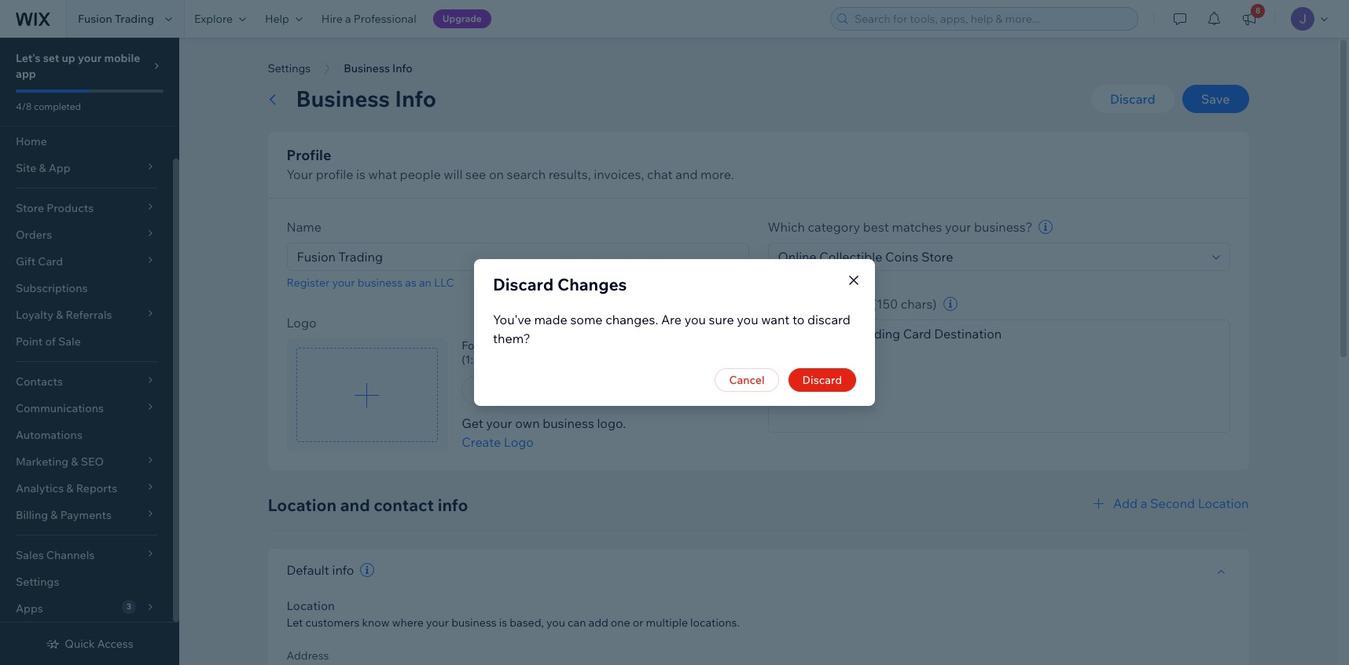 Task type: describe. For each thing, give the bounding box(es) containing it.
1 vertical spatial info
[[332, 563, 354, 579]]

1 vertical spatial business info
[[296, 85, 436, 112]]

changes
[[557, 274, 627, 295]]

register your business as an llc
[[287, 276, 454, 290]]

fusion
[[78, 12, 112, 26]]

more.
[[700, 167, 734, 182]]

sure
[[709, 312, 734, 328]]

discard
[[807, 312, 850, 328]]

llc
[[434, 276, 454, 290]]

sidebar element
[[0, 38, 179, 666]]

create
[[462, 435, 501, 450]]

address
[[287, 649, 329, 664]]

is inside profile your profile is what people will see on search results, invoices, chat and more.
[[356, 167, 366, 182]]

to
[[792, 312, 805, 328]]

2 100 from the left
[[517, 353, 536, 367]]

changes.
[[605, 312, 658, 328]]

your
[[287, 167, 313, 182]]

add a second location
[[1113, 496, 1249, 512]]

0 vertical spatial business
[[357, 276, 403, 290]]

second
[[1150, 496, 1195, 512]]

1 vertical spatial info
[[395, 85, 436, 112]]

get
[[462, 416, 483, 432]]

default
[[287, 563, 329, 579]]

is inside location let customers know where your business is based, you can add one or multiple locations.
[[499, 616, 507, 631]]

1 horizontal spatial discard button
[[1091, 85, 1174, 113]]

business info button
[[336, 57, 420, 80]]

settings link
[[0, 569, 173, 596]]

made
[[534, 312, 567, 328]]

want
[[761, 312, 790, 328]]

discard changes
[[493, 274, 627, 295]]

search
[[507, 167, 546, 182]]

1 100 from the left
[[487, 353, 506, 367]]

automations
[[16, 428, 82, 443]]

(150
[[873, 296, 898, 312]]

save button
[[1182, 85, 1249, 113]]

as
[[405, 276, 416, 290]]

upgrade button
[[433, 9, 491, 28]]

multiple
[[646, 616, 688, 631]]

customers
[[305, 616, 360, 631]]

business inside button
[[344, 61, 390, 75]]

which
[[768, 219, 805, 235]]

let's set up your mobile app
[[16, 51, 140, 81]]

people
[[400, 167, 441, 182]]

1 horizontal spatial you
[[684, 312, 706, 328]]

know
[[362, 616, 390, 631]]

invoices,
[[594, 167, 644, 182]]

logo inside get your own business logo. create logo
[[504, 435, 534, 450]]

business?
[[974, 219, 1033, 235]]

locations.
[[690, 616, 740, 631]]

where
[[392, 616, 424, 631]]

short description (150 chars)
[[768, 296, 937, 312]]

create logo button
[[462, 433, 534, 452]]

discard for the right discard button
[[1110, 91, 1155, 107]]

high
[[575, 339, 598, 353]]

will
[[444, 167, 463, 182]]

default info
[[287, 563, 354, 579]]

0 horizontal spatial discard button
[[788, 369, 856, 392]]

point of sale
[[16, 335, 81, 349]]

location let customers know where your business is based, you can add one or multiple locations.
[[287, 599, 740, 631]]

(1:1),
[[462, 353, 485, 367]]

you've made some changes. are you sure you want to discard them?
[[493, 312, 850, 347]]

and inside profile your profile is what people will see on search results, invoices, chat and more.
[[676, 167, 698, 182]]

a inside for best results, use a high resolution, square image (1:1), 100 x 100 px min.
[[567, 339, 573, 353]]

0 vertical spatial logo
[[287, 315, 317, 331]]

profile
[[287, 146, 331, 164]]

matches
[[892, 219, 942, 235]]

0 horizontal spatial discard
[[493, 274, 554, 295]]

which category best matches your business?
[[768, 219, 1033, 235]]

up
[[62, 51, 75, 65]]

cancel button
[[715, 369, 779, 392]]

sale
[[58, 335, 81, 349]]

trading
[[115, 12, 154, 26]]

location for location let customers know where your business is based, you can add one or multiple locations.
[[287, 599, 335, 614]]

get your own business logo. create logo
[[462, 416, 626, 450]]

min.
[[553, 353, 575, 367]]

settings button
[[260, 57, 318, 80]]

px
[[539, 353, 551, 367]]

an
[[419, 276, 431, 290]]

best inside for best results, use a high resolution, square image (1:1), 100 x 100 px min.
[[481, 339, 504, 353]]

discard for the leftmost discard button
[[802, 373, 842, 388]]

fusion trading
[[78, 12, 154, 26]]

cancel
[[729, 373, 765, 388]]

resolution,
[[600, 339, 654, 353]]

a for add
[[1140, 496, 1147, 512]]

description
[[803, 296, 870, 312]]

let
[[287, 616, 303, 631]]

image
[[694, 339, 726, 353]]

x
[[509, 353, 514, 367]]



Task type: locate. For each thing, give the bounding box(es) containing it.
on
[[489, 167, 504, 182]]

info right default
[[332, 563, 354, 579]]

1 vertical spatial a
[[567, 339, 573, 353]]

0 vertical spatial discard button
[[1091, 85, 1174, 113]]

location for location and contact info
[[268, 495, 336, 516]]

business down business info button
[[296, 85, 390, 112]]

help
[[265, 12, 289, 26]]

mobile
[[104, 51, 140, 65]]

0 vertical spatial info
[[438, 495, 468, 516]]

profile
[[316, 167, 353, 182]]

info
[[392, 61, 413, 75], [395, 85, 436, 112]]

app
[[16, 67, 36, 81]]

1 horizontal spatial best
[[863, 219, 889, 235]]

0 horizontal spatial 100
[[487, 353, 506, 367]]

business left 'based,'
[[451, 616, 497, 631]]

location up let
[[287, 599, 335, 614]]

business info down business info button
[[296, 85, 436, 112]]

0 horizontal spatial logo
[[287, 315, 317, 331]]

Enter your business or website type field
[[773, 244, 1207, 270]]

hire a professional link
[[312, 0, 426, 38]]

100 left x
[[487, 353, 506, 367]]

you inside location let customers know where your business is based, you can add one or multiple locations.
[[546, 616, 565, 631]]

one
[[611, 616, 630, 631]]

professional
[[354, 12, 416, 26]]

some
[[570, 312, 603, 328]]

settings
[[268, 61, 311, 75], [16, 575, 59, 590]]

results, inside profile your profile is what people will see on search results, invoices, chat and more.
[[548, 167, 591, 182]]

1 horizontal spatial results,
[[548, 167, 591, 182]]

0 horizontal spatial settings
[[16, 575, 59, 590]]

results,
[[548, 167, 591, 182], [506, 339, 543, 353]]

Search for tools, apps, help & more... field
[[850, 8, 1133, 30]]

0 horizontal spatial you
[[546, 616, 565, 631]]

4/8 completed
[[16, 101, 81, 112]]

upgrade
[[442, 13, 482, 24]]

your
[[78, 51, 102, 65], [945, 219, 971, 235], [332, 276, 355, 290], [486, 416, 512, 432], [426, 616, 449, 631]]

settings for settings button
[[268, 61, 311, 75]]

1 vertical spatial is
[[499, 616, 507, 631]]

business inside location let customers know where your business is based, you can add one or multiple locations.
[[451, 616, 497, 631]]

0 horizontal spatial best
[[481, 339, 504, 353]]

settings inside settings "link"
[[16, 575, 59, 590]]

1 horizontal spatial is
[[499, 616, 507, 631]]

1 vertical spatial logo
[[504, 435, 534, 450]]

settings inside settings button
[[268, 61, 311, 75]]

discard
[[1110, 91, 1155, 107], [493, 274, 554, 295], [802, 373, 842, 388]]

home link
[[0, 128, 173, 155]]

business inside get your own business logo. create logo
[[543, 416, 594, 432]]

1 horizontal spatial 100
[[517, 353, 536, 367]]

0 vertical spatial and
[[676, 167, 698, 182]]

or
[[633, 616, 643, 631]]

and right chat
[[676, 167, 698, 182]]

for best results, use a high resolution, square image (1:1), 100 x 100 px min.
[[462, 339, 726, 367]]

0 vertical spatial business
[[344, 61, 390, 75]]

a for hire
[[345, 12, 351, 26]]

0 horizontal spatial results,
[[506, 339, 543, 353]]

0 horizontal spatial is
[[356, 167, 366, 182]]

add a second location button
[[1090, 494, 1249, 513]]

1 horizontal spatial logo
[[504, 435, 534, 450]]

8 button
[[1232, 0, 1267, 38]]

subscriptions
[[16, 281, 88, 296]]

business info down professional
[[344, 61, 413, 75]]

0 horizontal spatial business
[[357, 276, 403, 290]]

chat
[[647, 167, 673, 182]]

1 vertical spatial settings
[[16, 575, 59, 590]]

your right matches
[[945, 219, 971, 235]]

2 vertical spatial business
[[451, 616, 497, 631]]

0 vertical spatial info
[[392, 61, 413, 75]]

hire
[[321, 12, 343, 26]]

your inside get your own business logo. create logo
[[486, 416, 512, 432]]

your right "register"
[[332, 276, 355, 290]]

1 vertical spatial business
[[296, 85, 390, 112]]

location and contact info
[[268, 495, 468, 516]]

best right for
[[481, 339, 504, 353]]

automations link
[[0, 422, 173, 449]]

own
[[515, 416, 540, 432]]

0 vertical spatial discard
[[1110, 91, 1155, 107]]

add
[[588, 616, 608, 631]]

1 horizontal spatial info
[[438, 495, 468, 516]]

info inside button
[[392, 61, 413, 75]]

is left what
[[356, 167, 366, 182]]

info right contact
[[438, 495, 468, 516]]

1 vertical spatial best
[[481, 339, 504, 353]]

results, right search
[[548, 167, 591, 182]]

2 vertical spatial discard
[[802, 373, 842, 388]]

0 horizontal spatial and
[[340, 495, 370, 516]]

info
[[438, 495, 468, 516], [332, 563, 354, 579]]

point
[[16, 335, 43, 349]]

1 horizontal spatial business
[[451, 616, 497, 631]]

use
[[546, 339, 564, 353]]

0 vertical spatial a
[[345, 12, 351, 26]]

info down business info button
[[395, 85, 436, 112]]

a inside button
[[1140, 496, 1147, 512]]

info down professional
[[392, 61, 413, 75]]

Type your business name (e.g., Amy's Shoes) field
[[292, 244, 743, 270]]

0 horizontal spatial a
[[345, 12, 351, 26]]

and left contact
[[340, 495, 370, 516]]

of
[[45, 335, 56, 349]]

your inside location let customers know where your business is based, you can add one or multiple locations.
[[426, 616, 449, 631]]

you left can
[[546, 616, 565, 631]]

1 vertical spatial discard
[[493, 274, 554, 295]]

register your business as an llc link
[[287, 276, 454, 290]]

register
[[287, 276, 330, 290]]

save
[[1201, 91, 1230, 107]]

help button
[[255, 0, 312, 38]]

explore
[[194, 12, 233, 26]]

2 horizontal spatial a
[[1140, 496, 1147, 512]]

business
[[344, 61, 390, 75], [296, 85, 390, 112]]

are
[[661, 312, 682, 328]]

1 vertical spatial results,
[[506, 339, 543, 353]]

0 horizontal spatial info
[[332, 563, 354, 579]]

location inside location let customers know where your business is based, you can add one or multiple locations.
[[287, 599, 335, 614]]

1 vertical spatial discard button
[[788, 369, 856, 392]]

location up default
[[268, 495, 336, 516]]

is left 'based,'
[[499, 616, 507, 631]]

category
[[808, 219, 860, 235]]

chars)
[[901, 296, 937, 312]]

1 horizontal spatial a
[[567, 339, 573, 353]]

logo down "register"
[[287, 315, 317, 331]]

quick access
[[65, 638, 133, 652]]

a
[[345, 12, 351, 26], [567, 339, 573, 353], [1140, 496, 1147, 512]]

business right own
[[543, 416, 594, 432]]

2 vertical spatial a
[[1140, 496, 1147, 512]]

a right "add"
[[1140, 496, 1147, 512]]

business info inside button
[[344, 61, 413, 75]]

discard button
[[1091, 85, 1174, 113], [788, 369, 856, 392]]

2 horizontal spatial discard
[[1110, 91, 1155, 107]]

your right where
[[426, 616, 449, 631]]

square
[[657, 339, 692, 353]]

0 vertical spatial business info
[[344, 61, 413, 75]]

your inside "let's set up your mobile app"
[[78, 51, 102, 65]]

access
[[97, 638, 133, 652]]

short
[[768, 296, 800, 312]]

0 vertical spatial settings
[[268, 61, 311, 75]]

set
[[43, 51, 59, 65]]

subscriptions link
[[0, 275, 173, 302]]

100
[[487, 353, 506, 367], [517, 353, 536, 367]]

location inside button
[[1198, 496, 1249, 512]]

contact
[[374, 495, 434, 516]]

name
[[287, 219, 322, 235]]

you right are
[[684, 312, 706, 328]]

1 vertical spatial business
[[543, 416, 594, 432]]

4/8
[[16, 101, 32, 112]]

Describe your business here. What makes it great? Use short catchy text to tell people what you do or offer. text field
[[768, 321, 1229, 432]]

1 vertical spatial and
[[340, 495, 370, 516]]

settings for settings "link"
[[16, 575, 59, 590]]

add
[[1113, 496, 1138, 512]]

best left matches
[[863, 219, 889, 235]]

quick
[[65, 638, 95, 652]]

what
[[368, 167, 397, 182]]

a right hire
[[345, 12, 351, 26]]

1 horizontal spatial discard
[[802, 373, 842, 388]]

you right sure
[[737, 312, 758, 328]]

100 right x
[[517, 353, 536, 367]]

1 horizontal spatial and
[[676, 167, 698, 182]]

your up create logo button
[[486, 416, 512, 432]]

business down hire a professional link
[[344, 61, 390, 75]]

0 vertical spatial best
[[863, 219, 889, 235]]

let's
[[16, 51, 41, 65]]

logo.
[[597, 416, 626, 432]]

business left as
[[357, 276, 403, 290]]

1 horizontal spatial settings
[[268, 61, 311, 75]]

0 vertical spatial is
[[356, 167, 366, 182]]

a right use
[[567, 339, 573, 353]]

2 horizontal spatial business
[[543, 416, 594, 432]]

location right second
[[1198, 496, 1249, 512]]

8
[[1256, 6, 1260, 16]]

your right 'up'
[[78, 51, 102, 65]]

2 horizontal spatial you
[[737, 312, 758, 328]]

results, down you've
[[506, 339, 543, 353]]

logo down own
[[504, 435, 534, 450]]

results, inside for best results, use a high resolution, square image (1:1), 100 x 100 px min.
[[506, 339, 543, 353]]

home
[[16, 134, 47, 149]]

hire a professional
[[321, 12, 416, 26]]

business
[[357, 276, 403, 290], [543, 416, 594, 432], [451, 616, 497, 631]]

0 vertical spatial results,
[[548, 167, 591, 182]]



Task type: vqa. For each thing, say whether or not it's contained in the screenshot.
Comments
no



